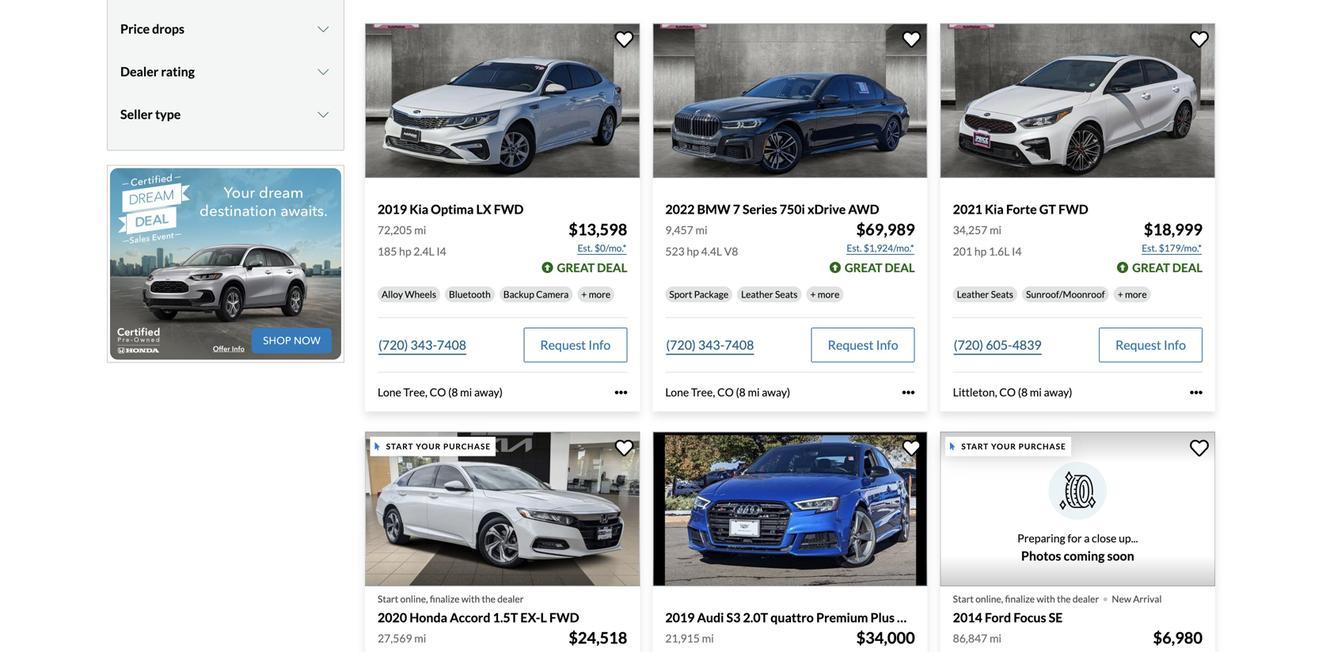 Task type: describe. For each thing, give the bounding box(es) containing it.
·
[[1103, 584, 1109, 612]]

snow white pearl 2021 kia forte gt fwd sedan front-wheel drive automatic image
[[941, 23, 1216, 178]]

start right mouse pointer icon
[[962, 442, 989, 452]]

v8
[[724, 245, 738, 258]]

new
[[1112, 594, 1132, 605]]

34,257 mi 201 hp 1.6l i4
[[953, 223, 1022, 258]]

+ for $18,999
[[1118, 289, 1124, 300]]

2019 audi s3 2.0t quattro premium plus awd
[[666, 610, 928, 626]]

$18,999
[[1144, 220, 1203, 239]]

great deal for $69,989
[[845, 261, 915, 275]]

littleton,
[[953, 386, 998, 399]]

mouse pointer image
[[375, 443, 380, 451]]

$69,989 est. $1,924/mo.*
[[847, 220, 915, 254]]

request info button for $18,999
[[1099, 328, 1203, 363]]

4839
[[1013, 337, 1042, 353]]

purchase for ·
[[1019, 442, 1066, 452]]

sport
[[669, 289, 692, 300]]

blue 2019 audi s3 2.0t quattro premium plus awd sedan all-wheel drive 7-speed automatic image
[[653, 432, 928, 587]]

2021 kia forte gt fwd
[[953, 201, 1089, 217]]

(8 for $13,598
[[448, 386, 458, 399]]

gt
[[1040, 201, 1056, 217]]

price drops
[[120, 21, 184, 37]]

rating
[[161, 64, 195, 79]]

dealer rating button
[[120, 52, 331, 92]]

est. $1,924/mo.* button
[[846, 240, 915, 256]]

sunroof/moonroof
[[1026, 289, 1105, 300]]

request for $69,989
[[828, 337, 874, 353]]

great deal for $13,598
[[557, 261, 627, 275]]

dealer rating
[[120, 64, 195, 79]]

s3
[[727, 610, 741, 626]]

lone for $69,989
[[666, 386, 689, 399]]

alloy wheels
[[382, 289, 436, 300]]

away) for $13,598
[[474, 386, 503, 399]]

est. for $18,999
[[1142, 242, 1157, 254]]

(720) 343-7408 button for $13,598
[[378, 328, 467, 363]]

drops
[[152, 21, 184, 37]]

start online, finalize with the dealer 2020 honda accord 1.5t ex-l fwd
[[378, 594, 579, 626]]

forte
[[1006, 201, 1037, 217]]

camera
[[536, 289, 569, 300]]

86,847
[[953, 632, 988, 646]]

34,257
[[953, 223, 988, 237]]

27,569 mi
[[378, 632, 426, 646]]

lone tree, co (8 mi away) for $69,989
[[666, 386, 791, 399]]

start your purchase for ·
[[962, 442, 1066, 452]]

hp for $69,989
[[687, 245, 699, 258]]

1 horizontal spatial awd
[[897, 610, 928, 626]]

$69,989
[[857, 220, 915, 239]]

27,569
[[378, 632, 412, 646]]

plus
[[871, 610, 895, 626]]

mi for 9,457 mi 523 hp 4.4l v8
[[696, 223, 708, 237]]

your for 2020
[[416, 442, 441, 452]]

online, for ·
[[976, 594, 1004, 605]]

backup camera
[[504, 289, 569, 300]]

tree, for $13,598
[[404, 386, 428, 399]]

2.4l
[[414, 245, 435, 258]]

72,205 mi 185 hp 2.4l i4
[[378, 223, 447, 258]]

(720) for $18,999
[[954, 337, 984, 353]]

seller type button
[[120, 95, 331, 134]]

1 more from the left
[[589, 289, 611, 300]]

2020
[[378, 610, 407, 626]]

series
[[743, 201, 777, 217]]

est. $179/mo.* button
[[1141, 240, 1203, 256]]

2022
[[666, 201, 695, 217]]

$1,924/mo.*
[[864, 242, 914, 254]]

request for $13,598
[[540, 337, 586, 353]]

the for 2020
[[482, 594, 496, 605]]

l
[[541, 610, 547, 626]]

(720) for $13,598
[[379, 337, 408, 353]]

bmw
[[697, 201, 731, 217]]

finalize for 2020
[[430, 594, 460, 605]]

ford
[[985, 610, 1011, 626]]

ellipsis h image for $13,598
[[615, 386, 627, 399]]

+ more for $18,999
[[1118, 289, 1147, 300]]

2022 bmw 7 series 750i xdrive awd
[[666, 201, 880, 217]]

premium
[[816, 610, 868, 626]]

black sapphire metallic 2022 bmw 7 series 750i xdrive awd sedan all-wheel drive 8-speed automatic image
[[653, 23, 928, 178]]

mi for 21,915 mi
[[702, 632, 714, 646]]

bluetooth
[[449, 289, 491, 300]]

i4 for $13,598
[[437, 245, 447, 258]]

request info button for $69,989
[[811, 328, 915, 363]]

kia for $13,598
[[410, 201, 429, 217]]

co for $69,989
[[718, 386, 734, 399]]

your for ·
[[991, 442, 1017, 452]]

vehicle photo unavailable image
[[941, 432, 1216, 587]]

2021
[[953, 201, 983, 217]]

seller type
[[120, 107, 181, 122]]

3 co from the left
[[1000, 386, 1016, 399]]

hp for $13,598
[[399, 245, 411, 258]]

(720) 343-7408 for $13,598
[[379, 337, 466, 353]]

seller
[[120, 107, 153, 122]]

750i
[[780, 201, 805, 217]]

lone tree, co (8 mi away) for $13,598
[[378, 386, 503, 399]]

$24,518
[[569, 629, 627, 648]]

accord
[[450, 610, 491, 626]]

1 seats from the left
[[775, 289, 798, 300]]

1.5t
[[493, 610, 518, 626]]

2014
[[953, 610, 983, 626]]

343- for $69,989
[[698, 337, 725, 353]]

72,205
[[378, 223, 412, 237]]

se
[[1049, 610, 1063, 626]]

great for $69,989
[[845, 261, 883, 275]]

tree, for $69,989
[[691, 386, 715, 399]]

4.4l
[[701, 245, 722, 258]]

request info for $18,999
[[1116, 337, 1186, 353]]

1.6l
[[989, 245, 1010, 258]]

platinum white pearl 2020 honda accord 1.5t ex-l fwd sedan front-wheel drive continuously variable transmission image
[[365, 432, 640, 587]]

snow white pearl 2019 kia optima lx fwd sedan front-wheel drive automatic image
[[365, 23, 640, 178]]

dealer
[[120, 64, 159, 79]]

info for $13,598
[[589, 337, 611, 353]]

1 + more from the left
[[582, 289, 611, 300]]

1 + from the left
[[582, 289, 587, 300]]

wheels
[[405, 289, 436, 300]]

$34,000
[[857, 629, 915, 648]]

1 leather seats from the left
[[741, 289, 798, 300]]

start inside start online, finalize with the dealer 2020 honda accord 1.5t ex-l fwd
[[378, 594, 399, 605]]

deal for $69,989
[[885, 261, 915, 275]]

(720) 605-4839
[[954, 337, 1042, 353]]

9,457
[[666, 223, 694, 237]]

start right mouse pointer image on the left of page
[[386, 442, 414, 452]]

dealer for 2020
[[498, 594, 524, 605]]

est. $0/mo.* button
[[577, 240, 627, 256]]

deal for $18,999
[[1173, 261, 1203, 275]]

price drops button
[[120, 9, 331, 49]]

littleton, co (8 mi away)
[[953, 386, 1073, 399]]

package
[[694, 289, 729, 300]]

$6,980
[[1153, 629, 1203, 648]]

185
[[378, 245, 397, 258]]

great for $13,598
[[557, 261, 595, 275]]

hp for $18,999
[[975, 245, 987, 258]]

2.0t
[[743, 610, 768, 626]]

optima
[[431, 201, 474, 217]]

$18,999 est. $179/mo.*
[[1142, 220, 1203, 254]]

(720) 605-4839 button
[[953, 328, 1043, 363]]

mi for 72,205 mi 185 hp 2.4l i4
[[414, 223, 426, 237]]

xdrive
[[808, 201, 846, 217]]

343- for $13,598
[[411, 337, 437, 353]]



Task type: locate. For each thing, give the bounding box(es) containing it.
3 more from the left
[[1125, 289, 1147, 300]]

purchase
[[443, 442, 491, 452], [1019, 442, 1066, 452]]

1 horizontal spatial + more
[[811, 289, 840, 300]]

finalize inside start online, finalize with the dealer · new arrival 2014 ford focus se
[[1005, 594, 1035, 605]]

2019 for 2019 kia optima lx fwd
[[378, 201, 407, 217]]

1 great deal from the left
[[557, 261, 627, 275]]

1 (720) 343-7408 from the left
[[379, 337, 466, 353]]

1 request info from the left
[[540, 337, 611, 353]]

focus
[[1014, 610, 1047, 626]]

2 away) from the left
[[762, 386, 791, 399]]

2 horizontal spatial info
[[1164, 337, 1186, 353]]

3 est. from the left
[[1142, 242, 1157, 254]]

2 seats from the left
[[991, 289, 1014, 300]]

7
[[733, 201, 740, 217]]

mi inside 9,457 mi 523 hp 4.4l v8
[[696, 223, 708, 237]]

1 horizontal spatial (720) 343-7408 button
[[666, 328, 755, 363]]

7408 down package
[[725, 337, 754, 353]]

the inside start online, finalize with the dealer · new arrival 2014 ford focus se
[[1057, 594, 1071, 605]]

mi for 34,257 mi 201 hp 1.6l i4
[[990, 223, 1002, 237]]

chevron down image for rating
[[316, 66, 331, 78]]

0 horizontal spatial lone tree, co (8 mi away)
[[378, 386, 503, 399]]

2 lone from the left
[[666, 386, 689, 399]]

0 horizontal spatial request info button
[[524, 328, 627, 363]]

2 kia from the left
[[985, 201, 1004, 217]]

21,915 mi
[[666, 632, 714, 646]]

your
[[416, 442, 441, 452], [991, 442, 1017, 452]]

2 horizontal spatial (8
[[1018, 386, 1028, 399]]

the up '1.5t'
[[482, 594, 496, 605]]

with
[[462, 594, 480, 605], [1037, 594, 1056, 605]]

3 + more from the left
[[1118, 289, 1147, 300]]

backup
[[504, 289, 534, 300]]

start online, finalize with the dealer · new arrival 2014 ford focus se
[[953, 584, 1162, 626]]

with up accord
[[462, 594, 480, 605]]

(720)
[[379, 337, 408, 353], [666, 337, 696, 353], [954, 337, 984, 353]]

leather seats right package
[[741, 289, 798, 300]]

0 horizontal spatial (8
[[448, 386, 458, 399]]

2 horizontal spatial co
[[1000, 386, 1016, 399]]

est. inside the $13,598 est. $0/mo.*
[[578, 242, 593, 254]]

co for $13,598
[[430, 386, 446, 399]]

1 horizontal spatial est.
[[847, 242, 862, 254]]

1 horizontal spatial the
[[1057, 594, 1071, 605]]

3 (8 from the left
[[1018, 386, 1028, 399]]

fwd right gt
[[1059, 201, 1089, 217]]

1 horizontal spatial online,
[[976, 594, 1004, 605]]

605-
[[986, 337, 1013, 353]]

more for $18,999
[[1125, 289, 1147, 300]]

dealer
[[498, 594, 524, 605], [1073, 594, 1099, 605]]

+ for $69,989
[[811, 289, 816, 300]]

2 i4 from the left
[[1012, 245, 1022, 258]]

fwd for $18,999
[[1059, 201, 1089, 217]]

info for $18,999
[[1164, 337, 1186, 353]]

arrival
[[1133, 594, 1162, 605]]

the inside start online, finalize with the dealer 2020 honda accord 1.5t ex-l fwd
[[482, 594, 496, 605]]

2 deal from the left
[[885, 261, 915, 275]]

2 horizontal spatial more
[[1125, 289, 1147, 300]]

(720) 343-7408 button down package
[[666, 328, 755, 363]]

hp inside the 72,205 mi 185 hp 2.4l i4
[[399, 245, 411, 258]]

request
[[540, 337, 586, 353], [828, 337, 874, 353], [1116, 337, 1162, 353]]

0 horizontal spatial kia
[[410, 201, 429, 217]]

1 request info button from the left
[[524, 328, 627, 363]]

chevron down image for type
[[316, 108, 331, 121]]

price
[[120, 21, 150, 37]]

1 (8 from the left
[[448, 386, 458, 399]]

online, up "ford" at the right of the page
[[976, 594, 1004, 605]]

1 343- from the left
[[411, 337, 437, 353]]

hp right 185
[[399, 245, 411, 258]]

0 horizontal spatial request info
[[540, 337, 611, 353]]

2 leather seats from the left
[[957, 289, 1014, 300]]

fwd for $13,598
[[494, 201, 524, 217]]

2 the from the left
[[1057, 594, 1071, 605]]

3 request from the left
[[1116, 337, 1162, 353]]

0 horizontal spatial i4
[[437, 245, 447, 258]]

(720) 343-7408 down package
[[666, 337, 754, 353]]

(720) 343-7408 button down wheels
[[378, 328, 467, 363]]

2 + from the left
[[811, 289, 816, 300]]

(720) 343-7408 button for $69,989
[[666, 328, 755, 363]]

0 horizontal spatial deal
[[597, 261, 627, 275]]

2 (8 from the left
[[736, 386, 746, 399]]

with inside start online, finalize with the dealer 2020 honda accord 1.5t ex-l fwd
[[462, 594, 480, 605]]

7408 down bluetooth
[[437, 337, 466, 353]]

0 horizontal spatial dealer
[[498, 594, 524, 605]]

343- down wheels
[[411, 337, 437, 353]]

(720) down sport
[[666, 337, 696, 353]]

2 info from the left
[[876, 337, 899, 353]]

0 horizontal spatial 343-
[[411, 337, 437, 353]]

hp inside 9,457 mi 523 hp 4.4l v8
[[687, 245, 699, 258]]

21,915
[[666, 632, 700, 646]]

2 horizontal spatial request
[[1116, 337, 1162, 353]]

1 online, from the left
[[400, 594, 428, 605]]

1 horizontal spatial lone tree, co (8 mi away)
[[666, 386, 791, 399]]

great deal
[[557, 261, 627, 275], [845, 261, 915, 275], [1133, 261, 1203, 275]]

the up se
[[1057, 594, 1071, 605]]

1 horizontal spatial tree,
[[691, 386, 715, 399]]

est. inside $69,989 est. $1,924/mo.*
[[847, 242, 862, 254]]

1 lone tree, co (8 mi away) from the left
[[378, 386, 503, 399]]

2 horizontal spatial (720)
[[954, 337, 984, 353]]

awd up $69,989
[[848, 201, 880, 217]]

more for $69,989
[[818, 289, 840, 300]]

leather right package
[[741, 289, 774, 300]]

1 horizontal spatial great deal
[[845, 261, 915, 275]]

mi for 27,569 mi
[[414, 632, 426, 646]]

honda
[[410, 610, 447, 626]]

1 tree, from the left
[[404, 386, 428, 399]]

hp right the 201
[[975, 245, 987, 258]]

2 horizontal spatial +
[[1118, 289, 1124, 300]]

1 horizontal spatial away)
[[762, 386, 791, 399]]

(720) inside button
[[954, 337, 984, 353]]

343- down package
[[698, 337, 725, 353]]

start your purchase for 2020
[[386, 442, 491, 452]]

1 horizontal spatial (8
[[736, 386, 746, 399]]

1 horizontal spatial start your purchase
[[962, 442, 1066, 452]]

est.
[[578, 242, 593, 254], [847, 242, 862, 254], [1142, 242, 1157, 254]]

2 request from the left
[[828, 337, 874, 353]]

with up se
[[1037, 594, 1056, 605]]

0 horizontal spatial info
[[589, 337, 611, 353]]

1 deal from the left
[[597, 261, 627, 275]]

1 horizontal spatial 7408
[[725, 337, 754, 353]]

1 the from the left
[[482, 594, 496, 605]]

est. for $69,989
[[847, 242, 862, 254]]

leather seats down 1.6l
[[957, 289, 1014, 300]]

dealer left ·
[[1073, 594, 1099, 605]]

0 horizontal spatial (720) 343-7408 button
[[378, 328, 467, 363]]

0 horizontal spatial hp
[[399, 245, 411, 258]]

leather down the 201
[[957, 289, 989, 300]]

$0/mo.*
[[595, 242, 627, 254]]

great deal for $18,999
[[1133, 261, 1203, 275]]

1 chevron down image from the top
[[316, 66, 331, 78]]

3 great from the left
[[1133, 261, 1170, 275]]

tree,
[[404, 386, 428, 399], [691, 386, 715, 399]]

2019 up the 21,915
[[666, 610, 695, 626]]

2 great deal from the left
[[845, 261, 915, 275]]

mi inside 34,257 mi 201 hp 1.6l i4
[[990, 223, 1002, 237]]

online, for 2020
[[400, 594, 428, 605]]

leather seats
[[741, 289, 798, 300], [957, 289, 1014, 300]]

lone
[[378, 386, 401, 399], [666, 386, 689, 399]]

request info button for $13,598
[[524, 328, 627, 363]]

with for ·
[[1037, 594, 1056, 605]]

(720) 343-7408 button
[[378, 328, 467, 363], [666, 328, 755, 363]]

0 horizontal spatial leather seats
[[741, 289, 798, 300]]

523
[[666, 245, 685, 258]]

start inside start online, finalize with the dealer · new arrival 2014 ford focus se
[[953, 594, 974, 605]]

purchase for 2020
[[443, 442, 491, 452]]

2 7408 from the left
[[725, 337, 754, 353]]

est. down $13,598
[[578, 242, 593, 254]]

ellipsis h image
[[615, 386, 627, 399], [1190, 386, 1203, 399]]

info for $69,989
[[876, 337, 899, 353]]

0 horizontal spatial (720)
[[379, 337, 408, 353]]

1 start your purchase from the left
[[386, 442, 491, 452]]

0 horizontal spatial 7408
[[437, 337, 466, 353]]

0 vertical spatial 2019
[[378, 201, 407, 217]]

(8
[[448, 386, 458, 399], [736, 386, 746, 399], [1018, 386, 1028, 399]]

kia up 72,205
[[410, 201, 429, 217]]

1 i4 from the left
[[437, 245, 447, 258]]

1 horizontal spatial with
[[1037, 594, 1056, 605]]

request info for $69,989
[[828, 337, 899, 353]]

dealer up '1.5t'
[[498, 594, 524, 605]]

great deal down est. $1,924/mo.* button
[[845, 261, 915, 275]]

1 kia from the left
[[410, 201, 429, 217]]

(720) 343-7408 for $69,989
[[666, 337, 754, 353]]

i4 for $18,999
[[1012, 245, 1022, 258]]

1 (720) from the left
[[379, 337, 408, 353]]

+ more for $69,989
[[811, 289, 840, 300]]

3 great deal from the left
[[1133, 261, 1203, 275]]

(8 for $69,989
[[736, 386, 746, 399]]

est. left $1,924/mo.*
[[847, 242, 862, 254]]

0 horizontal spatial (720) 343-7408
[[379, 337, 466, 353]]

2 horizontal spatial away)
[[1044, 386, 1073, 399]]

1 vertical spatial awd
[[897, 610, 928, 626]]

0 horizontal spatial purchase
[[443, 442, 491, 452]]

1 horizontal spatial leather
[[957, 289, 989, 300]]

2 chevron down image from the top
[[316, 108, 331, 121]]

1 horizontal spatial co
[[718, 386, 734, 399]]

1 horizontal spatial info
[[876, 337, 899, 353]]

hp right 523
[[687, 245, 699, 258]]

0 horizontal spatial fwd
[[494, 201, 524, 217]]

great deal down est. $0/mo.* button
[[557, 261, 627, 275]]

2 your from the left
[[991, 442, 1017, 452]]

est. inside $18,999 est. $179/mo.*
[[1142, 242, 1157, 254]]

0 horizontal spatial the
[[482, 594, 496, 605]]

fwd right l
[[550, 610, 579, 626]]

3 deal from the left
[[1173, 261, 1203, 275]]

2 horizontal spatial deal
[[1173, 261, 1203, 275]]

2 request info from the left
[[828, 337, 899, 353]]

2 (720) 343-7408 button from the left
[[666, 328, 755, 363]]

0 horizontal spatial + more
[[582, 289, 611, 300]]

2019 for 2019 audi s3 2.0t quattro premium plus awd
[[666, 610, 695, 626]]

fwd right lx
[[494, 201, 524, 217]]

2019
[[378, 201, 407, 217], [666, 610, 695, 626]]

request for $18,999
[[1116, 337, 1162, 353]]

3 request info button from the left
[[1099, 328, 1203, 363]]

i4 right 2.4l
[[437, 245, 447, 258]]

1 horizontal spatial dealer
[[1073, 594, 1099, 605]]

1 horizontal spatial 2019
[[666, 610, 695, 626]]

dealer inside start online, finalize with the dealer 2020 honda accord 1.5t ex-l fwd
[[498, 594, 524, 605]]

great
[[557, 261, 595, 275], [845, 261, 883, 275], [1133, 261, 1170, 275]]

2 horizontal spatial great deal
[[1133, 261, 1203, 275]]

chevron down image
[[316, 66, 331, 78], [316, 108, 331, 121]]

1 horizontal spatial request info button
[[811, 328, 915, 363]]

online, up honda
[[400, 594, 428, 605]]

online, inside start online, finalize with the dealer · new arrival 2014 ford focus se
[[976, 594, 1004, 605]]

i4 inside 34,257 mi 201 hp 1.6l i4
[[1012, 245, 1022, 258]]

0 horizontal spatial lone
[[378, 386, 401, 399]]

type
[[155, 107, 181, 122]]

1 your from the left
[[416, 442, 441, 452]]

2 leather from the left
[[957, 289, 989, 300]]

request info button
[[524, 328, 627, 363], [811, 328, 915, 363], [1099, 328, 1203, 363]]

great down est. $1,924/mo.* button
[[845, 261, 883, 275]]

1 great from the left
[[557, 261, 595, 275]]

lone tree, co (8 mi away)
[[378, 386, 503, 399], [666, 386, 791, 399]]

1 horizontal spatial ellipsis h image
[[1190, 386, 1203, 399]]

0 horizontal spatial request
[[540, 337, 586, 353]]

2 horizontal spatial request info
[[1116, 337, 1186, 353]]

2 dealer from the left
[[1073, 594, 1099, 605]]

0 horizontal spatial leather
[[741, 289, 774, 300]]

2 tree, from the left
[[691, 386, 715, 399]]

mi inside the 72,205 mi 185 hp 2.4l i4
[[414, 223, 426, 237]]

start your purchase
[[386, 442, 491, 452], [962, 442, 1066, 452]]

chevron down image inside dealer rating dropdown button
[[316, 66, 331, 78]]

request info for $13,598
[[540, 337, 611, 353]]

2 co from the left
[[718, 386, 734, 399]]

0 horizontal spatial est.
[[578, 242, 593, 254]]

+ more
[[582, 289, 611, 300], [811, 289, 840, 300], [1118, 289, 1147, 300]]

1 lone from the left
[[378, 386, 401, 399]]

seats right package
[[775, 289, 798, 300]]

2 (720) from the left
[[666, 337, 696, 353]]

2 ellipsis h image from the left
[[1190, 386, 1203, 399]]

with for 2020
[[462, 594, 480, 605]]

mi for 86,847 mi
[[990, 632, 1002, 646]]

away)
[[474, 386, 503, 399], [762, 386, 791, 399], [1044, 386, 1073, 399]]

0 horizontal spatial your
[[416, 442, 441, 452]]

ellipsis h image
[[903, 386, 915, 399]]

1 horizontal spatial request info
[[828, 337, 899, 353]]

start your purchase right mouse pointer image on the left of page
[[386, 442, 491, 452]]

1 leather from the left
[[741, 289, 774, 300]]

awd
[[848, 201, 880, 217], [897, 610, 928, 626]]

i4 right 1.6l
[[1012, 245, 1022, 258]]

start
[[386, 442, 414, 452], [962, 442, 989, 452], [378, 594, 399, 605], [953, 594, 974, 605]]

(720) down alloy at the top left
[[379, 337, 408, 353]]

1 horizontal spatial kia
[[985, 201, 1004, 217]]

2 hp from the left
[[687, 245, 699, 258]]

great deal down est. $179/mo.* 'button'
[[1133, 261, 1203, 275]]

kia
[[410, 201, 429, 217], [985, 201, 1004, 217]]

1 horizontal spatial deal
[[885, 261, 915, 275]]

2 lone tree, co (8 mi away) from the left
[[666, 386, 791, 399]]

kia for $18,999
[[985, 201, 1004, 217]]

0 horizontal spatial ellipsis h image
[[615, 386, 627, 399]]

0 horizontal spatial online,
[[400, 594, 428, 605]]

hp
[[399, 245, 411, 258], [687, 245, 699, 258], [975, 245, 987, 258]]

0 horizontal spatial great
[[557, 261, 595, 275]]

1 request from the left
[[540, 337, 586, 353]]

advertisement region
[[107, 165, 344, 363]]

1 horizontal spatial (720) 343-7408
[[666, 337, 754, 353]]

7408 for $13,598
[[437, 337, 466, 353]]

start your purchase down littleton, co (8 mi away)
[[962, 442, 1066, 452]]

mouse pointer image
[[950, 443, 955, 451]]

1 horizontal spatial more
[[818, 289, 840, 300]]

1 purchase from the left
[[443, 442, 491, 452]]

seats down 1.6l
[[991, 289, 1014, 300]]

2 horizontal spatial great
[[1133, 261, 1170, 275]]

deal
[[597, 261, 627, 275], [885, 261, 915, 275], [1173, 261, 1203, 275]]

2 343- from the left
[[698, 337, 725, 353]]

info
[[589, 337, 611, 353], [876, 337, 899, 353], [1164, 337, 1186, 353]]

ellipsis h image for $18,999
[[1190, 386, 1203, 399]]

lone for $13,598
[[378, 386, 401, 399]]

your right mouse pointer image on the left of page
[[416, 442, 441, 452]]

0 vertical spatial awd
[[848, 201, 880, 217]]

the for ·
[[1057, 594, 1071, 605]]

2 horizontal spatial + more
[[1118, 289, 1147, 300]]

i4 inside the 72,205 mi 185 hp 2.4l i4
[[437, 245, 447, 258]]

2 purchase from the left
[[1019, 442, 1066, 452]]

request info
[[540, 337, 611, 353], [828, 337, 899, 353], [1116, 337, 1186, 353]]

0 horizontal spatial co
[[430, 386, 446, 399]]

hp inside 34,257 mi 201 hp 1.6l i4
[[975, 245, 987, 258]]

finalize inside start online, finalize with the dealer 2020 honda accord 1.5t ex-l fwd
[[430, 594, 460, 605]]

3 away) from the left
[[1044, 386, 1073, 399]]

1 horizontal spatial great
[[845, 261, 883, 275]]

$179/mo.*
[[1159, 242, 1202, 254]]

1 finalize from the left
[[430, 594, 460, 605]]

1 horizontal spatial finalize
[[1005, 594, 1035, 605]]

(720) for $69,989
[[666, 337, 696, 353]]

2 with from the left
[[1037, 594, 1056, 605]]

1 horizontal spatial your
[[991, 442, 1017, 452]]

1 horizontal spatial lone
[[666, 386, 689, 399]]

finalize for ·
[[1005, 594, 1035, 605]]

2 horizontal spatial hp
[[975, 245, 987, 258]]

fwd
[[494, 201, 524, 217], [1059, 201, 1089, 217], [550, 610, 579, 626]]

0 horizontal spatial 2019
[[378, 201, 407, 217]]

$13,598
[[569, 220, 627, 239]]

chevron down image
[[316, 23, 331, 35]]

0 horizontal spatial awd
[[848, 201, 880, 217]]

1 horizontal spatial purchase
[[1019, 442, 1066, 452]]

3 (720) from the left
[[954, 337, 984, 353]]

est. for $13,598
[[578, 242, 593, 254]]

$13,598 est. $0/mo.*
[[569, 220, 627, 254]]

201
[[953, 245, 973, 258]]

2 horizontal spatial request info button
[[1099, 328, 1203, 363]]

2 online, from the left
[[976, 594, 1004, 605]]

start up 2020
[[378, 594, 399, 605]]

start up 2014
[[953, 594, 974, 605]]

finalize up the focus
[[1005, 594, 1035, 605]]

great down est. $0/mo.* button
[[557, 261, 595, 275]]

3 + from the left
[[1118, 289, 1124, 300]]

0 horizontal spatial more
[[589, 289, 611, 300]]

3 info from the left
[[1164, 337, 1186, 353]]

1 est. from the left
[[578, 242, 593, 254]]

1 horizontal spatial hp
[[687, 245, 699, 258]]

0 horizontal spatial start your purchase
[[386, 442, 491, 452]]

(720) left 605-
[[954, 337, 984, 353]]

est. down $18,999
[[1142, 242, 1157, 254]]

7408 for $69,989
[[725, 337, 754, 353]]

1 (720) 343-7408 button from the left
[[378, 328, 467, 363]]

2 (720) 343-7408 from the left
[[666, 337, 754, 353]]

(720) 343-7408
[[379, 337, 466, 353], [666, 337, 754, 353]]

2 est. from the left
[[847, 242, 862, 254]]

2 great from the left
[[845, 261, 883, 275]]

audi
[[697, 610, 724, 626]]

7408
[[437, 337, 466, 353], [725, 337, 754, 353]]

1 hp from the left
[[399, 245, 411, 258]]

online, inside start online, finalize with the dealer 2020 honda accord 1.5t ex-l fwd
[[400, 594, 428, 605]]

1 info from the left
[[589, 337, 611, 353]]

awd right plus
[[897, 610, 928, 626]]

86,847 mi
[[953, 632, 1002, 646]]

1 horizontal spatial fwd
[[550, 610, 579, 626]]

1 horizontal spatial (720)
[[666, 337, 696, 353]]

2 + more from the left
[[811, 289, 840, 300]]

1 dealer from the left
[[498, 594, 524, 605]]

great down est. $179/mo.* 'button'
[[1133, 261, 1170, 275]]

1 7408 from the left
[[437, 337, 466, 353]]

dealer for ·
[[1073, 594, 1099, 605]]

2 start your purchase from the left
[[962, 442, 1066, 452]]

finalize up honda
[[430, 594, 460, 605]]

online,
[[400, 594, 428, 605], [976, 594, 1004, 605]]

deal down $1,924/mo.*
[[885, 261, 915, 275]]

2019 up 72,205
[[378, 201, 407, 217]]

0 horizontal spatial seats
[[775, 289, 798, 300]]

1 horizontal spatial leather seats
[[957, 289, 1014, 300]]

0 horizontal spatial +
[[582, 289, 587, 300]]

1 horizontal spatial i4
[[1012, 245, 1022, 258]]

1 horizontal spatial request
[[828, 337, 874, 353]]

1 ellipsis h image from the left
[[615, 386, 627, 399]]

1 vertical spatial 2019
[[666, 610, 695, 626]]

sport package
[[669, 289, 729, 300]]

lx
[[476, 201, 491, 217]]

away) for $69,989
[[762, 386, 791, 399]]

fwd inside start online, finalize with the dealer 2020 honda accord 1.5t ex-l fwd
[[550, 610, 579, 626]]

(720) 343-7408 down wheels
[[379, 337, 466, 353]]

with inside start online, finalize with the dealer · new arrival 2014 ford focus se
[[1037, 594, 1056, 605]]

alloy
[[382, 289, 403, 300]]

0 horizontal spatial great deal
[[557, 261, 627, 275]]

3 request info from the left
[[1116, 337, 1186, 353]]

dealer inside start online, finalize with the dealer · new arrival 2014 ford focus se
[[1073, 594, 1099, 605]]

2 horizontal spatial fwd
[[1059, 201, 1089, 217]]

9,457 mi 523 hp 4.4l v8
[[666, 223, 738, 258]]

2019 kia optima lx fwd
[[378, 201, 524, 217]]

0 horizontal spatial with
[[462, 594, 480, 605]]

deal for $13,598
[[597, 261, 627, 275]]

1 horizontal spatial +
[[811, 289, 816, 300]]

finalize
[[430, 594, 460, 605], [1005, 594, 1035, 605]]

kia right '2021'
[[985, 201, 1004, 217]]

3 hp from the left
[[975, 245, 987, 258]]

2 horizontal spatial est.
[[1142, 242, 1157, 254]]

2 finalize from the left
[[1005, 594, 1035, 605]]

0 horizontal spatial tree,
[[404, 386, 428, 399]]

quattro
[[771, 610, 814, 626]]

1 away) from the left
[[474, 386, 503, 399]]

2 more from the left
[[818, 289, 840, 300]]

great for $18,999
[[1133, 261, 1170, 275]]

343-
[[411, 337, 437, 353], [698, 337, 725, 353]]

chevron down image inside seller type dropdown button
[[316, 108, 331, 121]]

deal down $0/mo.*
[[597, 261, 627, 275]]

deal down '$179/mo.*'
[[1173, 261, 1203, 275]]

your right mouse pointer icon
[[991, 442, 1017, 452]]

0 horizontal spatial finalize
[[430, 594, 460, 605]]

0 horizontal spatial away)
[[474, 386, 503, 399]]

1 horizontal spatial seats
[[991, 289, 1014, 300]]

1 co from the left
[[430, 386, 446, 399]]

1 with from the left
[[462, 594, 480, 605]]

ex-
[[521, 610, 541, 626]]

2 request info button from the left
[[811, 328, 915, 363]]



Task type: vqa. For each thing, say whether or not it's contained in the screenshot.
Est.
yes



